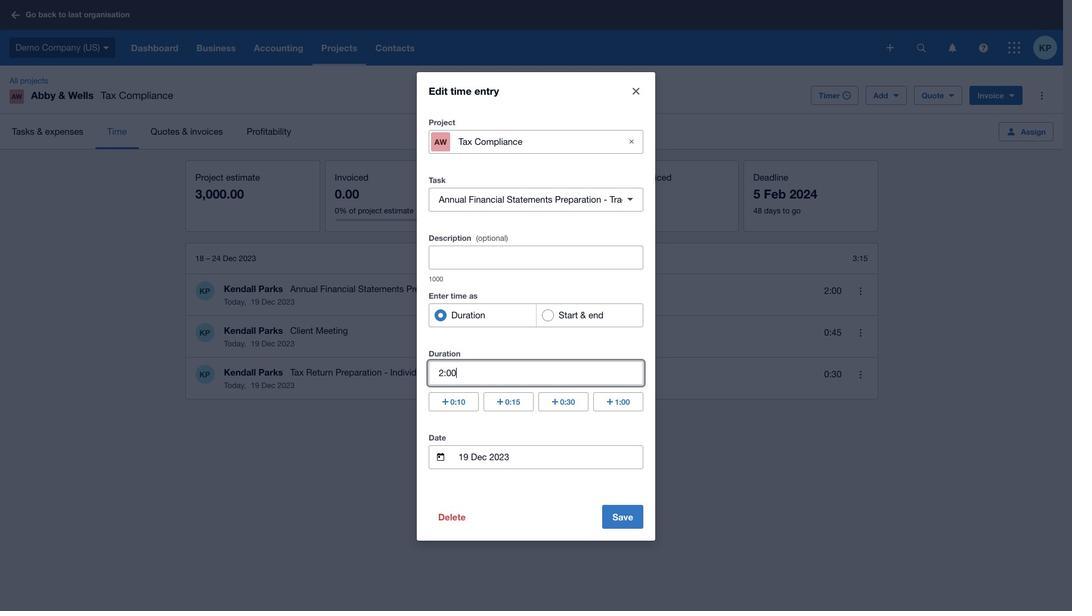 Task type: locate. For each thing, give the bounding box(es) containing it.
1 vertical spatial today, 19 dec 2023
[[224, 339, 295, 348]]

0 vertical spatial today,
[[224, 298, 246, 307]]

1 horizontal spatial statements
[[507, 194, 553, 204]]

- left as
[[455, 284, 459, 294]]

0 vertical spatial annual financial statements preparation - trading entity
[[439, 194, 664, 204]]

0 horizontal spatial trading
[[461, 284, 491, 294]]

0 horizontal spatial estimate
[[226, 172, 260, 182]]

to inside the deadline 5 feb 2024 48 days to go
[[783, 206, 790, 215]]

0 horizontal spatial svg image
[[917, 43, 926, 52]]

0:30 down 0:45
[[824, 369, 842, 379]]

1 vertical spatial preparation
[[406, 284, 453, 294]]

0 vertical spatial duration
[[451, 310, 485, 320]]

deadline 5 feb 2024 48 days to go
[[753, 172, 817, 215]]

kp inside popup button
[[1039, 42, 1052, 53]]

annual financial statements preparation - trading entity
[[439, 194, 664, 204], [290, 284, 515, 294]]

entity
[[642, 194, 664, 204], [493, 284, 515, 294]]

–
[[206, 254, 210, 263]]

1 vertical spatial 19
[[251, 339, 259, 348]]

0 horizontal spatial project
[[358, 206, 382, 215]]

0 horizontal spatial entity
[[493, 284, 515, 294]]

1 vertical spatial parks
[[259, 325, 283, 336]]

projects
[[20, 76, 48, 85]]

475.00 up 15.83%
[[474, 187, 513, 202]]

0 horizontal spatial tax
[[101, 89, 116, 101]]

delete button
[[429, 505, 475, 529]]

svg image up add 'popup button'
[[887, 44, 894, 51]]

time
[[451, 84, 472, 97], [451, 291, 467, 300]]

2 kendall from the top
[[224, 325, 256, 336]]

time for edit
[[451, 84, 472, 97]]

to left go on the right of the page
[[783, 206, 790, 215]]

0 horizontal spatial 0:30
[[560, 397, 575, 406]]

2 parks from the top
[[259, 325, 283, 336]]

0 horizontal spatial project
[[195, 172, 223, 182]]

1 475.00 from the left
[[474, 187, 513, 202]]

duration
[[451, 310, 485, 320], [429, 349, 461, 358]]

start
[[559, 310, 578, 320]]

entity down invoiced
[[642, 194, 664, 204]]

0 vertical spatial tax
[[101, 89, 116, 101]]

0 vertical spatial aw
[[11, 92, 22, 100]]

add button
[[866, 86, 907, 105]]

475.00 down be
[[614, 187, 652, 202]]

time
[[107, 126, 127, 136]]

&
[[58, 89, 65, 101], [37, 126, 43, 136], [182, 126, 188, 136], [580, 310, 586, 320]]

3 19 from the top
[[251, 381, 259, 390]]

edit time entry
[[429, 84, 499, 97]]

2 project from the left
[[513, 206, 537, 215]]

1 today, from the top
[[224, 298, 246, 307]]

svg image inside demo company (us) popup button
[[103, 46, 109, 49]]

0 horizontal spatial 475.00
[[474, 187, 513, 202]]

15.83%
[[474, 206, 502, 215]]

parks
[[259, 283, 283, 294], [259, 325, 283, 336], [259, 367, 283, 377]]

quote
[[922, 91, 944, 100]]

estimate inside the "project estimate 3,000.00"
[[226, 172, 260, 182]]

1 horizontal spatial tax
[[290, 367, 304, 377]]

& for tasks
[[37, 126, 43, 136]]

1 vertical spatial tax
[[290, 367, 304, 377]]

svg image inside go back to last organisation link
[[11, 11, 20, 19]]

project inside invoiced 0.00 0% of project estimate
[[358, 206, 382, 215]]

1 horizontal spatial annual
[[439, 194, 466, 204]]

2 vertical spatial preparation
[[336, 367, 382, 377]]

0 vertical spatial 0:30
[[824, 369, 842, 379]]

project up 3,000.00
[[195, 172, 223, 182]]

tax return preparation - individual 1
[[290, 367, 436, 377]]

0 vertical spatial preparation
[[555, 194, 601, 204]]

parks for tax return preparation - individual 1
[[259, 367, 283, 377]]

0:30 down 0:00 "field"
[[560, 397, 575, 406]]

tax for tax compliance
[[101, 89, 116, 101]]

1 parks from the top
[[259, 283, 283, 294]]

enter time as group
[[429, 303, 643, 327]]

1 vertical spatial time
[[451, 291, 467, 300]]

2 today, 19 dec 2023 from the top
[[224, 339, 295, 348]]

1 kendall from the top
[[224, 283, 256, 294]]

svg image left go on the top left of the page
[[11, 11, 20, 19]]

0 vertical spatial annual
[[439, 194, 466, 204]]

0 horizontal spatial aw
[[11, 92, 22, 100]]

3 today, 19 dec 2023 from the top
[[224, 381, 295, 390]]

- left individual
[[384, 367, 388, 377]]

475.00 15.83% of project estimate
[[474, 187, 568, 215]]

1 horizontal spatial financial
[[469, 194, 504, 204]]

19 for tax return preparation - individual 1
[[251, 381, 259, 390]]

0 vertical spatial entity
[[642, 194, 664, 204]]

1 horizontal spatial estimate
[[384, 206, 414, 215]]

2 vertical spatial -
[[384, 367, 388, 377]]

2 vertical spatial 19
[[251, 381, 259, 390]]

preparation inside popup button
[[555, 194, 601, 204]]

0 vertical spatial 19
[[251, 298, 259, 307]]

1 project from the left
[[358, 206, 382, 215]]

& inside enter time as group
[[580, 310, 586, 320]]

1 vertical spatial to
[[783, 206, 790, 215]]

0:10 button
[[429, 392, 479, 411]]

1 vertical spatial kendall parks
[[224, 325, 283, 336]]

3 kendall from the top
[[224, 367, 256, 377]]

return
[[306, 367, 333, 377]]

0 vertical spatial to
[[59, 10, 66, 19]]

1 today, 19 dec 2023 from the top
[[224, 298, 295, 307]]

1 horizontal spatial entity
[[642, 194, 664, 204]]

& for start
[[580, 310, 586, 320]]

1 vertical spatial annual
[[290, 284, 318, 294]]

compliance
[[119, 89, 173, 101]]

kp for tax return preparation - individual 1
[[199, 370, 210, 379]]

duration down as
[[451, 310, 485, 320]]

0 vertical spatial statements
[[507, 194, 553, 204]]

project for project estimate 3,000.00
[[195, 172, 223, 182]]

1 horizontal spatial to
[[783, 206, 790, 215]]

annual financial statements preparation - trading entity down find or choose a project field
[[439, 194, 664, 204]]

last
[[68, 10, 82, 19]]

time right 'edit'
[[451, 84, 472, 97]]

entity right as
[[493, 284, 515, 294]]

2 19 from the top
[[251, 339, 259, 348]]

18 – 24 dec 2023
[[195, 254, 256, 263]]

2023 for client
[[277, 339, 295, 348]]

3 parks from the top
[[259, 367, 283, 377]]

tax right wells
[[101, 89, 116, 101]]

2 475.00 from the left
[[614, 187, 652, 202]]

financial up meeting
[[320, 284, 356, 294]]

of right 15.83%
[[504, 206, 510, 215]]

to
[[614, 172, 623, 182]]

1 horizontal spatial trading
[[610, 194, 639, 204]]

3 kendall parks from the top
[[224, 367, 283, 377]]

save
[[613, 511, 633, 522]]

svg image
[[11, 11, 20, 19], [948, 43, 956, 52], [979, 43, 988, 52], [887, 44, 894, 51], [103, 46, 109, 49]]

duration up 1
[[429, 349, 461, 358]]

1 vertical spatial aw
[[434, 137, 447, 146]]

kendall parks
[[224, 283, 283, 294], [224, 325, 283, 336], [224, 367, 283, 377]]

svg image left kp popup button
[[1008, 42, 1020, 54]]

to left last
[[59, 10, 66, 19]]

2023
[[239, 254, 256, 263], [277, 298, 295, 307], [277, 339, 295, 348], [277, 381, 295, 390]]

dec
[[223, 254, 237, 263], [261, 298, 275, 307], [261, 339, 275, 348], [261, 381, 275, 390]]

go back to last organisation
[[26, 10, 130, 19]]

financial up 15.83%
[[469, 194, 504, 204]]

1 vertical spatial annual financial statements preparation - trading entity
[[290, 284, 515, 294]]

statements up (optional)
[[507, 194, 553, 204]]

1 vertical spatial financial
[[320, 284, 356, 294]]

& right 'tasks' at left top
[[37, 126, 43, 136]]

475.00
[[474, 187, 513, 202], [614, 187, 652, 202]]

475.00 inside 475.00 15.83% of project estimate
[[474, 187, 513, 202]]

0 vertical spatial project
[[429, 117, 455, 127]]

aw up task
[[434, 137, 447, 146]]

0 vertical spatial kendall
[[224, 283, 256, 294]]

kendall for client meeting
[[224, 325, 256, 336]]

edit
[[429, 84, 448, 97]]

svg image up quote
[[917, 43, 926, 52]]

dec for tax return preparation - individual 1
[[261, 381, 275, 390]]

abby & wells
[[31, 89, 94, 101]]

2 vertical spatial today, 19 dec 2023
[[224, 381, 295, 390]]

annual up client on the bottom of page
[[290, 284, 318, 294]]

1 horizontal spatial 475.00
[[614, 187, 652, 202]]

project inside edit time entry dialog
[[429, 117, 455, 127]]

0 vertical spatial -
[[604, 194, 607, 204]]

1 horizontal spatial of
[[504, 206, 510, 215]]

0 vertical spatial time
[[451, 84, 472, 97]]

& right abby on the left top of page
[[58, 89, 65, 101]]

1 horizontal spatial preparation
[[406, 284, 453, 294]]

aw
[[11, 92, 22, 100], [434, 137, 447, 146]]

0 vertical spatial today, 19 dec 2023
[[224, 298, 295, 307]]

add
[[874, 91, 888, 100]]

& right quotes
[[182, 126, 188, 136]]

- left to be invoiced 475.00
[[604, 194, 607, 204]]

dec for annual financial statements preparation - trading entity
[[261, 298, 275, 307]]

1 horizontal spatial project
[[513, 206, 537, 215]]

3 today, from the top
[[224, 381, 246, 390]]

statements left enter
[[358, 284, 404, 294]]

0 vertical spatial financial
[[469, 194, 504, 204]]

project down 'edit'
[[429, 117, 455, 127]]

1 vertical spatial -
[[455, 284, 459, 294]]

2 horizontal spatial preparation
[[555, 194, 601, 204]]

1 of from the left
[[349, 206, 356, 215]]

2 today, from the top
[[224, 339, 246, 348]]

0 vertical spatial kendall parks
[[224, 283, 283, 294]]

tax compliance
[[101, 89, 173, 101]]

1 kendall parks from the top
[[224, 283, 283, 294]]

1 horizontal spatial aw
[[434, 137, 447, 146]]

0 horizontal spatial statements
[[358, 284, 404, 294]]

aw down all
[[11, 92, 22, 100]]

svg image right (us)
[[103, 46, 109, 49]]

svg image
[[1008, 42, 1020, 54], [917, 43, 926, 52]]

organisation
[[84, 10, 130, 19]]

1 time from the top
[[451, 84, 472, 97]]

19 for annual financial statements preparation - trading entity
[[251, 298, 259, 307]]

1 vertical spatial project
[[195, 172, 223, 182]]

1 vertical spatial entity
[[493, 284, 515, 294]]

quote button
[[914, 86, 963, 105]]

2 horizontal spatial -
[[604, 194, 607, 204]]

company
[[42, 42, 81, 52]]

today,
[[224, 298, 246, 307], [224, 339, 246, 348], [224, 381, 246, 390]]

trading right enter
[[461, 284, 491, 294]]

close button
[[624, 79, 648, 103]]

2 kendall parks from the top
[[224, 325, 283, 336]]

project inside the "project estimate 3,000.00"
[[195, 172, 223, 182]]

estimate
[[226, 172, 260, 182], [384, 206, 414, 215], [539, 206, 568, 215]]

kendall
[[224, 283, 256, 294], [224, 325, 256, 336], [224, 367, 256, 377]]

project right 15.83%
[[513, 206, 537, 215]]

tax
[[101, 89, 116, 101], [290, 367, 304, 377]]

preparation
[[555, 194, 601, 204], [406, 284, 453, 294], [336, 367, 382, 377]]

1 vertical spatial today,
[[224, 339, 246, 348]]

& left end
[[580, 310, 586, 320]]

0 vertical spatial trading
[[610, 194, 639, 204]]

2 horizontal spatial estimate
[[539, 206, 568, 215]]

invoice
[[978, 91, 1004, 100]]

annual financial statements preparation - trading entity down 1000
[[290, 284, 515, 294]]

today, 19 dec 2023
[[224, 298, 295, 307], [224, 339, 295, 348], [224, 381, 295, 390]]

back
[[38, 10, 57, 19]]

1 horizontal spatial -
[[455, 284, 459, 294]]

of right the 0%
[[349, 206, 356, 215]]

today, for annual financial statements preparation - trading entity
[[224, 298, 246, 307]]

statements inside popup button
[[507, 194, 553, 204]]

1 vertical spatial 0:30
[[560, 397, 575, 406]]

0 horizontal spatial of
[[349, 206, 356, 215]]

project down 0.00
[[358, 206, 382, 215]]

2 of from the left
[[504, 206, 510, 215]]

1 vertical spatial kendall
[[224, 325, 256, 336]]

svg image up invoice
[[979, 43, 988, 52]]

tasks
[[12, 126, 34, 136]]

1 horizontal spatial project
[[429, 117, 455, 127]]

enter
[[429, 291, 449, 300]]

475.00 inside to be invoiced 475.00
[[614, 187, 652, 202]]

trading down "to"
[[610, 194, 639, 204]]

2 vertical spatial kendall
[[224, 367, 256, 377]]

0:15
[[505, 397, 520, 406]]

project
[[358, 206, 382, 215], [513, 206, 537, 215]]

today, 19 dec 2023 for annual financial statements preparation - trading entity
[[224, 298, 295, 307]]

-
[[604, 194, 607, 204], [455, 284, 459, 294], [384, 367, 388, 377]]

annual down task
[[439, 194, 466, 204]]

kendall parks for tax return preparation - individual 1
[[224, 367, 283, 377]]

0 horizontal spatial to
[[59, 10, 66, 19]]

1 19 from the top
[[251, 298, 259, 307]]

to
[[59, 10, 66, 19], [783, 206, 790, 215]]

annual financial statements preparation - trading entity inside popup button
[[439, 194, 664, 204]]

2 vertical spatial kendall parks
[[224, 367, 283, 377]]

aw inside edit time entry dialog
[[434, 137, 447, 146]]

tax left return
[[290, 367, 304, 377]]

19
[[251, 298, 259, 307], [251, 339, 259, 348], [251, 381, 259, 390]]

None text field
[[429, 246, 643, 269]]

0:45
[[824, 327, 842, 337]]

today, for tax return preparation - individual 1
[[224, 381, 246, 390]]

today, 19 dec 2023 for client meeting
[[224, 339, 295, 348]]

2 vertical spatial today,
[[224, 381, 246, 390]]

2 time from the top
[[451, 291, 467, 300]]

0 horizontal spatial preparation
[[336, 367, 382, 377]]

trading
[[610, 194, 639, 204], [461, 284, 491, 294]]

time left as
[[451, 291, 467, 300]]

description (optional)
[[429, 233, 508, 242]]

go back to last organisation link
[[7, 4, 137, 25]]

2023 for annual
[[277, 298, 295, 307]]

of
[[349, 206, 356, 215], [504, 206, 510, 215]]

2 vertical spatial parks
[[259, 367, 283, 377]]

0 horizontal spatial annual
[[290, 284, 318, 294]]

statements
[[507, 194, 553, 204], [358, 284, 404, 294]]

kp for client meeting
[[199, 328, 210, 338]]

0 vertical spatial parks
[[259, 283, 283, 294]]

1 vertical spatial trading
[[461, 284, 491, 294]]



Task type: vqa. For each thing, say whether or not it's contained in the screenshot.
feb
yes



Task type: describe. For each thing, give the bounding box(es) containing it.
parks for client meeting
[[259, 325, 283, 336]]

Find or choose a project field
[[457, 130, 615, 153]]

kendall for tax return preparation - individual 1
[[224, 367, 256, 377]]

close image
[[633, 87, 640, 95]]

none text field inside edit time entry dialog
[[429, 246, 643, 269]]

5
[[753, 187, 760, 202]]

Duration field
[[429, 362, 643, 384]]

date
[[429, 433, 446, 442]]

invoiced
[[638, 172, 672, 182]]

0:30 button
[[538, 392, 589, 411]]

0 horizontal spatial -
[[384, 367, 388, 377]]

1
[[431, 367, 436, 377]]

to inside 'kp' 'banner'
[[59, 10, 66, 19]]

individual
[[390, 367, 428, 377]]

abby
[[31, 89, 56, 101]]

19 for client meeting
[[251, 339, 259, 348]]

48
[[753, 206, 762, 215]]

0.00
[[335, 187, 359, 202]]

client
[[290, 326, 313, 336]]

to be invoiced 475.00
[[614, 172, 672, 202]]

all projects
[[10, 76, 48, 85]]

annual financial statements preparation - trading entity button
[[429, 188, 664, 211]]

2024
[[790, 187, 817, 202]]

kendall parks for client meeting
[[224, 325, 283, 336]]

today, for client meeting
[[224, 339, 246, 348]]

financial inside popup button
[[469, 194, 504, 204]]

1000
[[429, 275, 443, 282]]

Date field
[[457, 446, 643, 468]]

project estimate 3,000.00
[[195, 172, 260, 202]]

feb
[[764, 187, 786, 202]]

as
[[469, 291, 478, 300]]

days
[[764, 206, 781, 215]]

profitability link
[[235, 114, 303, 149]]

invoice button
[[970, 86, 1023, 105]]

edit time entry dialog
[[417, 72, 664, 541]]

all
[[10, 76, 18, 85]]

clear image
[[620, 130, 643, 154]]

time for enter
[[451, 291, 467, 300]]

entry
[[475, 84, 499, 97]]

1 vertical spatial duration
[[429, 349, 461, 358]]

project inside 475.00 15.83% of project estimate
[[513, 206, 537, 215]]

kp button
[[1033, 30, 1063, 66]]

3,000.00
[[195, 187, 244, 202]]

tasks & expenses
[[12, 126, 83, 136]]

dec for client meeting
[[261, 339, 275, 348]]

1:00
[[615, 397, 630, 406]]

18
[[195, 254, 204, 263]]

today, 19 dec 2023 for tax return preparation - individual 1
[[224, 381, 295, 390]]

all projects link
[[5, 75, 53, 87]]

1:00 button
[[593, 392, 643, 411]]

annual inside popup button
[[439, 194, 466, 204]]

& for quotes
[[182, 126, 188, 136]]

entity inside popup button
[[642, 194, 664, 204]]

meeting
[[316, 326, 348, 336]]

assign
[[1021, 127, 1046, 136]]

task
[[429, 175, 446, 185]]

project for project
[[429, 117, 455, 127]]

quotes & invoices
[[151, 126, 223, 136]]

- inside popup button
[[604, 194, 607, 204]]

wells
[[68, 89, 94, 101]]

enter time as
[[429, 291, 478, 300]]

3:15
[[853, 254, 868, 263]]

quotes
[[151, 126, 180, 136]]

start & end
[[559, 310, 604, 320]]

kendall parks for annual financial statements preparation - trading entity
[[224, 283, 283, 294]]

0:10
[[450, 397, 465, 406]]

estimate inside invoiced 0.00 0% of project estimate
[[384, 206, 414, 215]]

be
[[626, 172, 636, 182]]

1 horizontal spatial 0:30
[[824, 369, 842, 379]]

demo company (us) button
[[0, 30, 122, 66]]

kp banner
[[0, 0, 1063, 66]]

0:30 inside button
[[560, 397, 575, 406]]

kp for annual financial statements preparation - trading entity
[[199, 286, 210, 296]]

2023 for tax
[[277, 381, 295, 390]]

demo company (us)
[[16, 42, 100, 52]]

0 horizontal spatial financial
[[320, 284, 356, 294]]

kendall for annual financial statements preparation - trading entity
[[224, 283, 256, 294]]

of inside 475.00 15.83% of project estimate
[[504, 206, 510, 215]]

duration inside enter time as group
[[451, 310, 485, 320]]

tasks & expenses link
[[0, 114, 95, 149]]

expenses
[[45, 126, 83, 136]]

quotes & invoices link
[[139, 114, 235, 149]]

profitability
[[247, 126, 291, 136]]

0%
[[335, 206, 347, 215]]

& for abby
[[58, 89, 65, 101]]

estimate inside 475.00 15.83% of project estimate
[[539, 206, 568, 215]]

save button
[[602, 505, 643, 529]]

invoices
[[190, 126, 223, 136]]

2:00
[[824, 285, 842, 295]]

(us)
[[83, 42, 100, 52]]

1 horizontal spatial svg image
[[1008, 42, 1020, 54]]

delete
[[438, 511, 466, 522]]

timer button
[[811, 86, 859, 105]]

go
[[26, 10, 36, 19]]

(optional)
[[476, 233, 508, 242]]

of inside invoiced 0.00 0% of project estimate
[[349, 206, 356, 215]]

24
[[212, 254, 221, 263]]

deadline
[[753, 172, 788, 182]]

timer
[[819, 91, 840, 100]]

go
[[792, 206, 801, 215]]

demo
[[16, 42, 39, 52]]

invoiced 0.00 0% of project estimate
[[335, 172, 414, 215]]

parks for annual financial statements preparation - trading entity
[[259, 283, 283, 294]]

assign button
[[999, 122, 1054, 141]]

end
[[589, 310, 604, 320]]

1 vertical spatial statements
[[358, 284, 404, 294]]

tax for tax return preparation - individual 1
[[290, 367, 304, 377]]

invoiced
[[335, 172, 369, 182]]

trading inside annual financial statements preparation - trading entity popup button
[[610, 194, 639, 204]]

0:15 button
[[484, 392, 534, 411]]

time link
[[95, 114, 139, 149]]

client meeting
[[290, 326, 348, 336]]

svg image up quote popup button
[[948, 43, 956, 52]]



